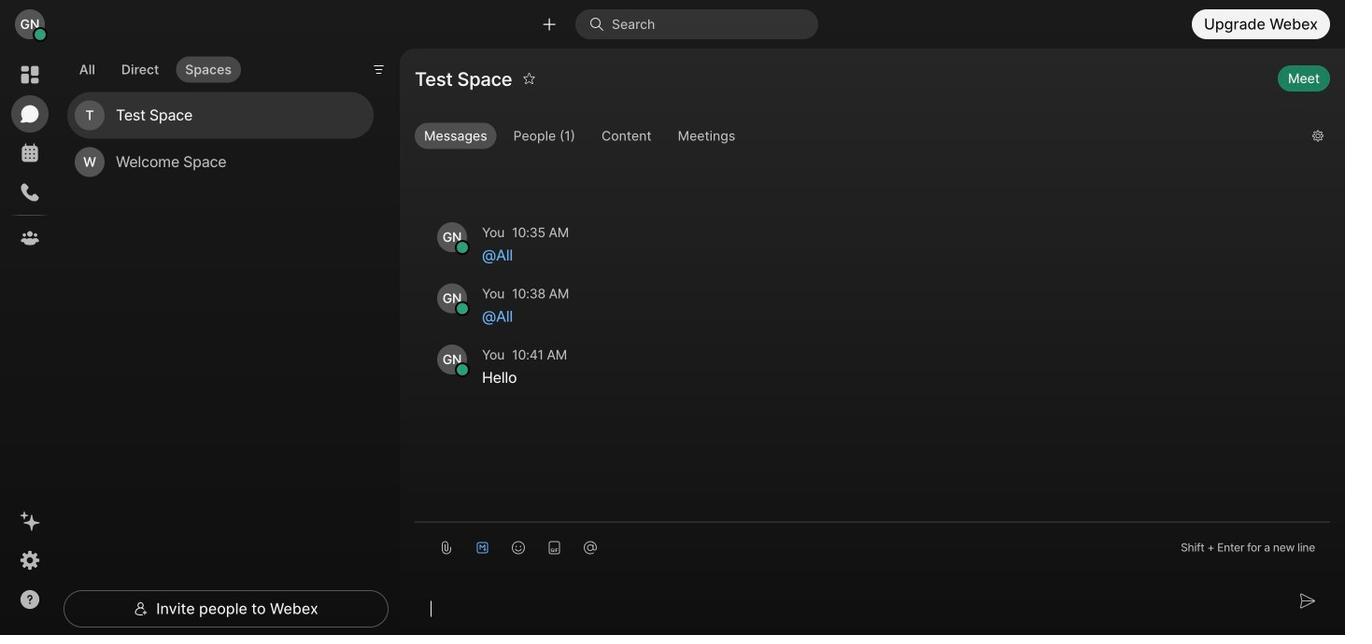 Task type: describe. For each thing, give the bounding box(es) containing it.
test space, you have a draft message list item
[[67, 92, 374, 139]]

welcome space list item
[[67, 139, 374, 186]]

messages list
[[415, 170, 1331, 421]]

write a message to test space element
[[416, 571, 1284, 627]]

send message image
[[1301, 594, 1316, 609]]

webex tab list
[[11, 56, 49, 257]]



Task type: locate. For each thing, give the bounding box(es) containing it.
tab list
[[65, 45, 246, 88]]

message composer toolbar element
[[415, 523, 1331, 566]]

navigation
[[0, 49, 60, 635]]

group
[[415, 123, 1298, 153]]



